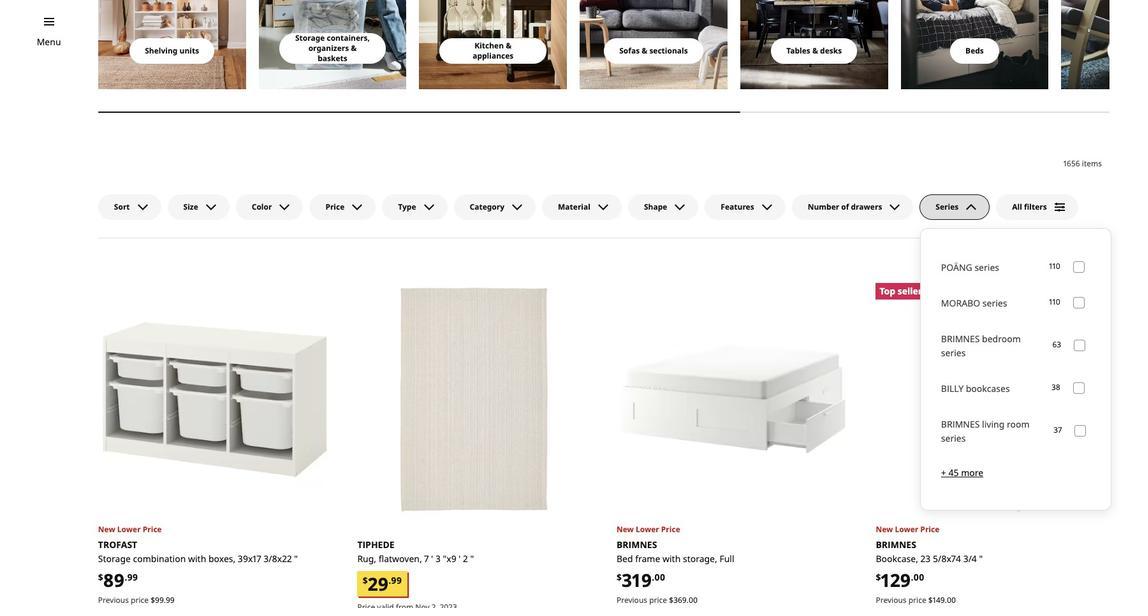 Task type: describe. For each thing, give the bounding box(es) containing it.
149
[[933, 595, 945, 606]]

with for 89
[[188, 553, 206, 565]]

category button
[[454, 194, 536, 220]]

kitchen & appliances
[[473, 40, 514, 61]]

110 products element for poäng series
[[1050, 261, 1061, 273]]

3/4
[[964, 553, 977, 565]]

beds
[[966, 45, 984, 56]]

appliances
[[473, 50, 514, 61]]

storage inside the new lower price trofast storage combination with boxes, 39x17 3/8x22 " $ 89 . 99
[[98, 553, 131, 565]]

storage inside storage containers, organizers & baskets
[[295, 32, 325, 43]]

frame
[[636, 553, 661, 565]]

369
[[674, 595, 687, 606]]

38
[[1052, 382, 1061, 393]]

with for 00
[[663, 553, 681, 565]]

beds list item
[[901, 0, 1049, 89]]

price for 129
[[909, 595, 927, 606]]

sectionals
[[650, 45, 688, 56]]

bed
[[617, 553, 633, 565]]

category
[[470, 201, 505, 212]]

top
[[880, 285, 896, 297]]

organizers
[[309, 43, 349, 54]]

poäng
[[942, 261, 973, 274]]

99 inside the new lower price trofast storage combination with boxes, 39x17 3/8x22 " $ 89 . 99
[[127, 572, 138, 584]]

+
[[942, 467, 947, 479]]

$ down 23
[[929, 595, 933, 606]]

" inside the new lower price trofast storage combination with boxes, 39x17 3/8x22 " $ 89 . 99
[[294, 553, 298, 565]]

material
[[558, 201, 591, 212]]

2
[[463, 553, 468, 565]]

previous price $ 149 . 00
[[876, 595, 956, 606]]

shelving
[[145, 45, 178, 56]]

all filters button
[[997, 194, 1079, 220]]

storage containers, organizers & baskets list item
[[259, 0, 407, 89]]

& for tables & desks
[[813, 45, 819, 56]]

previous for 319
[[617, 595, 648, 606]]

tables & desks
[[787, 45, 842, 56]]

new for 319
[[617, 524, 634, 535]]

99 inside $ 29 . 99
[[391, 575, 402, 587]]

& for sofas & sectionals
[[642, 45, 648, 56]]

two white billy bookcases with different sizes of vases and books in it image
[[98, 0, 246, 89]]

kitchen & appliances button
[[440, 38, 547, 64]]

number of drawers button
[[792, 194, 914, 220]]

00 inside new lower price brimnes bed frame with storage, full $ 319 . 00
[[655, 572, 666, 584]]

bookcase,
[[876, 553, 919, 565]]

series button
[[920, 194, 990, 220]]

$ down new lower price brimnes bed frame with storage, full $ 319 . 00
[[669, 595, 674, 606]]

color button
[[236, 194, 303, 220]]

billy bookcases
[[942, 383, 1010, 395]]

1 ' from the left
[[431, 553, 433, 565]]

. inside new lower price brimnes bookcase, 23 5/8x74 3/4 " $ 129 . 00
[[911, 572, 914, 584]]

shelving units
[[145, 45, 199, 56]]

. inside new lower price brimnes bed frame with storage, full $ 319 . 00
[[652, 572, 655, 584]]

menu button
[[37, 35, 61, 49]]

morabo series
[[942, 297, 1008, 309]]

drawers
[[851, 201, 883, 212]]

1656
[[1064, 158, 1081, 169]]

morabo
[[942, 297, 981, 309]]

29
[[368, 572, 389, 596]]

price for 129
[[921, 524, 940, 535]]

price inside popup button
[[326, 201, 345, 212]]

00 right 149
[[947, 595, 956, 606]]

. down the 5/8x74
[[945, 595, 947, 606]]

series
[[936, 201, 959, 212]]

brimnes inside brimnes bedroom series
[[942, 333, 980, 345]]

baskets
[[318, 53, 348, 64]]

. inside $ 29 . 99
[[389, 575, 391, 587]]

trofast
[[98, 539, 137, 551]]

price for 89
[[131, 595, 149, 606]]

previous for 89
[[98, 595, 129, 606]]

price for "
[[143, 524, 162, 535]]

rug,
[[358, 553, 376, 565]]

price button
[[310, 194, 376, 220]]

new for 89
[[98, 524, 115, 535]]

two black carts next to each other with kitchen items and spices organized on them image
[[419, 0, 567, 89]]

containers,
[[327, 32, 370, 43]]

tables & desks button
[[772, 38, 858, 64]]

combination
[[133, 553, 186, 565]]

110 products element for morabo series
[[1050, 297, 1061, 309]]

319
[[622, 568, 652, 593]]

38 products element
[[1052, 382, 1061, 394]]

37
[[1054, 425, 1062, 436]]

$ down the combination
[[151, 595, 155, 606]]

type
[[398, 201, 416, 212]]

new for 129
[[876, 524, 893, 535]]

brimnes inside "brimnes living room series"
[[942, 418, 980, 430]]

+ 45 more button
[[942, 456, 1091, 490]]

all
[[1013, 201, 1023, 212]]

brimnes inside new lower price brimnes bed frame with storage, full $ 319 . 00
[[617, 539, 657, 551]]

sort button
[[98, 194, 161, 220]]

series inside brimnes bedroom series
[[942, 347, 966, 359]]

price for 319
[[650, 595, 667, 606]]

7
[[424, 553, 429, 565]]

tables
[[787, 45, 811, 56]]

39x17
[[238, 553, 261, 565]]

shelving units list item
[[98, 0, 246, 89]]

seller
[[898, 285, 923, 297]]

series right 'poäng'
[[975, 261, 1000, 274]]



Task type: vqa. For each thing, say whether or not it's contained in the screenshot.
seventh ) from the top of the page
no



Task type: locate. For each thing, give the bounding box(es) containing it.
brimnes living room series
[[942, 418, 1030, 444]]

price inside the new lower price trofast storage combination with boxes, 39x17 3/8x22 " $ 89 . 99
[[143, 524, 162, 535]]

0 vertical spatial storage
[[295, 32, 325, 43]]

number of drawers
[[808, 201, 883, 212]]

110 products element up '63'
[[1050, 297, 1061, 309]]

lower inside new lower price brimnes bed frame with storage, full $ 319 . 00
[[636, 524, 659, 535]]

110 down all filters popup button
[[1050, 261, 1061, 272]]

lower for 129
[[895, 524, 919, 535]]

storage containers, organizers & baskets button
[[279, 32, 386, 64]]

flatwoven,
[[379, 553, 422, 565]]

2 ' from the left
[[459, 553, 461, 565]]

2 110 from the top
[[1050, 297, 1061, 308]]

1 110 from the top
[[1050, 261, 1061, 272]]

1 new from the left
[[98, 524, 115, 535]]

lower inside new lower price brimnes bookcase, 23 5/8x74 3/4 " $ 129 . 00
[[895, 524, 919, 535]]

shape
[[644, 201, 668, 212]]

$ inside new lower price brimnes bed frame with storage, full $ 319 . 00
[[617, 572, 622, 584]]

storage,
[[683, 553, 718, 565]]

110 products element down all filters popup button
[[1050, 261, 1061, 273]]

3/8x22
[[264, 553, 292, 565]]

with inside the new lower price trofast storage combination with boxes, 39x17 3/8x22 " $ 89 . 99
[[188, 553, 206, 565]]

new inside the new lower price trofast storage combination with boxes, 39x17 3/8x22 " $ 89 . 99
[[98, 524, 115, 535]]

0 vertical spatial 110 products element
[[1050, 261, 1061, 273]]

kitchen
[[475, 40, 504, 51]]

boxes,
[[209, 553, 236, 565]]

0 horizontal spatial new
[[98, 524, 115, 535]]

storage containers, organizers & baskets
[[295, 32, 370, 64]]

series
[[975, 261, 1000, 274], [983, 297, 1008, 309], [942, 347, 966, 359], [942, 432, 966, 444]]

1 horizontal spatial new
[[617, 524, 634, 535]]

brimnes left living
[[942, 418, 980, 430]]

bedroom
[[983, 333, 1021, 345]]

'
[[431, 553, 433, 565], [459, 553, 461, 565]]

$ down bed at the right bottom of the page
[[617, 572, 622, 584]]

1 110 products element from the top
[[1050, 261, 1061, 273]]

2 horizontal spatial "
[[980, 553, 983, 565]]

new up bookcase,
[[876, 524, 893, 535]]

a poang gray chair next to a side table with a coffee and glasses on it image
[[1062, 0, 1136, 89]]

1 horizontal spatial previous
[[617, 595, 648, 606]]

brimnes up frame
[[617, 539, 657, 551]]

sofas
[[620, 45, 640, 56]]

shape button
[[628, 194, 699, 220]]

" inside tiphede rug, flatwoven, 7 ' 3 "x9 ' 2 "
[[471, 553, 474, 565]]

previous down 89
[[98, 595, 129, 606]]

1656 items
[[1064, 158, 1102, 169]]

00 down 23
[[914, 572, 925, 584]]

tables & desks list item
[[741, 0, 888, 89]]

previous price $ 99 . 99
[[98, 595, 175, 606]]

0 horizontal spatial lower
[[117, 524, 141, 535]]

2 " from the left
[[471, 553, 474, 565]]

full
[[720, 553, 735, 565]]

previous down 129
[[876, 595, 907, 606]]

previous down '319'
[[617, 595, 648, 606]]

previous for 129
[[876, 595, 907, 606]]

a person relaxing on a bed with storage and writing in a book image
[[901, 0, 1049, 89]]

a gray sofa against a light gray wall and a birch coffee table in front of it image
[[580, 0, 728, 89]]

0 horizontal spatial storage
[[98, 553, 131, 565]]

series inside "brimnes living room series"
[[942, 432, 966, 444]]

price left 369
[[650, 595, 667, 606]]

new up trofast
[[98, 524, 115, 535]]

tiphede
[[358, 539, 395, 551]]

1 horizontal spatial "
[[471, 553, 474, 565]]

type button
[[382, 194, 448, 220]]

shelving units button
[[130, 38, 214, 64]]

110 for poäng series
[[1050, 261, 1061, 272]]

0 horizontal spatial previous
[[98, 595, 129, 606]]

top seller
[[880, 285, 923, 297]]

material button
[[542, 194, 622, 220]]

lower up frame
[[636, 524, 659, 535]]

00 right 369
[[689, 595, 698, 606]]

0 horizontal spatial "
[[294, 553, 298, 565]]

size button
[[168, 194, 230, 220]]

new lower price trofast storage combination with boxes, 39x17 3/8x22 " $ 89 . 99
[[98, 524, 298, 593]]

brimnes up bookcase,
[[876, 539, 917, 551]]

1 horizontal spatial with
[[663, 553, 681, 565]]

1 vertical spatial 110 products element
[[1050, 297, 1061, 309]]

129
[[881, 568, 911, 593]]

. up previous price $ 149 . 00
[[911, 572, 914, 584]]

89
[[103, 568, 125, 593]]

kitchen & appliances list item
[[419, 0, 567, 89]]

1 " from the left
[[294, 553, 298, 565]]

00 down frame
[[655, 572, 666, 584]]

with left the boxes,
[[188, 553, 206, 565]]

3
[[436, 553, 441, 565]]

23
[[921, 553, 931, 565]]

billy
[[942, 383, 964, 395]]

"x9
[[443, 553, 457, 565]]

new lower price brimnes bookcase, 23 5/8x74 3/4 " $ 129 . 00
[[876, 524, 983, 593]]

3 new from the left
[[876, 524, 893, 535]]

" inside new lower price brimnes bookcase, 23 5/8x74 3/4 " $ 129 . 00
[[980, 553, 983, 565]]

list item
[[1062, 0, 1136, 89]]

0 horizontal spatial price
[[131, 595, 149, 606]]

price inside new lower price brimnes bed frame with storage, full $ 319 . 00
[[661, 524, 681, 535]]

1 with from the left
[[188, 553, 206, 565]]

sofas & sectionals
[[620, 45, 688, 56]]

37 products element
[[1054, 425, 1062, 437]]

1 previous from the left
[[98, 595, 129, 606]]

. down flatwoven,
[[389, 575, 391, 587]]

price for 319
[[661, 524, 681, 535]]

lower inside the new lower price trofast storage combination with boxes, 39x17 3/8x22 " $ 89 . 99
[[117, 524, 141, 535]]

1 vertical spatial storage
[[98, 553, 131, 565]]

brimnes
[[942, 333, 980, 345], [942, 418, 980, 430], [617, 539, 657, 551], [876, 539, 917, 551]]

2 horizontal spatial new
[[876, 524, 893, 535]]

1 horizontal spatial storage
[[295, 32, 325, 43]]

lower for 319
[[636, 524, 659, 535]]

45
[[949, 467, 959, 479]]

1 horizontal spatial '
[[459, 553, 461, 565]]

color
[[252, 201, 272, 212]]

lower for 89
[[117, 524, 141, 535]]

size
[[183, 201, 198, 212]]

"
[[294, 553, 298, 565], [471, 553, 474, 565], [980, 553, 983, 565]]

room
[[1007, 418, 1030, 430]]

2 horizontal spatial previous
[[876, 595, 907, 606]]

110 for morabo series
[[1050, 297, 1061, 308]]

series up 45
[[942, 432, 966, 444]]

$ down rug,
[[363, 575, 368, 587]]

$ 29 . 99
[[363, 572, 402, 596]]

$ inside the new lower price trofast storage combination with boxes, 39x17 3/8x22 " $ 89 . 99
[[98, 572, 103, 584]]

. down storage,
[[687, 595, 689, 606]]

a decorated dining table with six black chairs surrounding it and two bookcases in the background image
[[741, 0, 888, 89]]

all filters
[[1013, 201, 1047, 212]]

sofas & sectionals button
[[604, 38, 703, 64]]

scrollbar
[[98, 105, 1110, 120]]

00 inside new lower price brimnes bookcase, 23 5/8x74 3/4 " $ 129 . 00
[[914, 572, 925, 584]]

price left 149
[[909, 595, 927, 606]]

2 110 products element from the top
[[1050, 297, 1061, 309]]

1 horizontal spatial lower
[[636, 524, 659, 535]]

1 price from the left
[[131, 595, 149, 606]]

four transparent storage boxes stacked on each other with various household items packed in them image
[[259, 0, 407, 89]]

filters
[[1025, 201, 1047, 212]]

sofas & sectionals list item
[[580, 0, 728, 89]]

5/8x74
[[933, 553, 961, 565]]

new up bed at the right bottom of the page
[[617, 524, 634, 535]]

$ down bookcase,
[[876, 572, 881, 584]]

features button
[[705, 194, 786, 220]]

99
[[127, 572, 138, 584], [391, 575, 402, 587], [155, 595, 164, 606], [166, 595, 175, 606]]

" right the 2
[[471, 553, 474, 565]]

& for kitchen & appliances
[[506, 40, 512, 51]]

& inside kitchen & appliances
[[506, 40, 512, 51]]

0 horizontal spatial '
[[431, 553, 433, 565]]

3 previous from the left
[[876, 595, 907, 606]]

of
[[842, 201, 849, 212]]

beds button
[[951, 38, 1000, 64]]

" right 3/8x22 in the left bottom of the page
[[294, 553, 298, 565]]

previous
[[98, 595, 129, 606], [617, 595, 648, 606], [876, 595, 907, 606]]

3 price from the left
[[909, 595, 927, 606]]

+ 45 more
[[942, 467, 984, 479]]

previous price $ 369 . 00
[[617, 595, 698, 606]]

living
[[983, 418, 1005, 430]]

0 vertical spatial 110
[[1050, 261, 1061, 272]]

&
[[506, 40, 512, 51], [351, 43, 357, 54], [642, 45, 648, 56], [813, 45, 819, 56]]

poäng series
[[942, 261, 1000, 274]]

" right 3/4
[[980, 553, 983, 565]]

price down the combination
[[131, 595, 149, 606]]

1 vertical spatial 110
[[1050, 297, 1061, 308]]

2 with from the left
[[663, 553, 681, 565]]

new inside new lower price brimnes bookcase, 23 5/8x74 3/4 " $ 129 . 00
[[876, 524, 893, 535]]

new inside new lower price brimnes bed frame with storage, full $ 319 . 00
[[617, 524, 634, 535]]

with inside new lower price brimnes bed frame with storage, full $ 319 . 00
[[663, 553, 681, 565]]

1 lower from the left
[[117, 524, 141, 535]]

. up previous price $ 99 . 99
[[125, 572, 127, 584]]

more
[[962, 467, 984, 479]]

sort
[[114, 201, 130, 212]]

price
[[326, 201, 345, 212], [143, 524, 162, 535], [661, 524, 681, 535], [921, 524, 940, 535]]

. down the combination
[[164, 595, 166, 606]]

$ inside new lower price brimnes bookcase, 23 5/8x74 3/4 " $ 129 . 00
[[876, 572, 881, 584]]

00
[[655, 572, 666, 584], [914, 572, 925, 584], [689, 595, 698, 606], [947, 595, 956, 606]]

units
[[180, 45, 199, 56]]

new
[[98, 524, 115, 535], [617, 524, 634, 535], [876, 524, 893, 535]]

110 products element
[[1050, 261, 1061, 273], [1050, 297, 1061, 309]]

bookcases
[[966, 383, 1010, 395]]

' left the 2
[[459, 553, 461, 565]]

0 horizontal spatial with
[[188, 553, 206, 565]]

2 price from the left
[[650, 595, 667, 606]]

2 horizontal spatial lower
[[895, 524, 919, 535]]

$ down trofast
[[98, 572, 103, 584]]

63 products element
[[1053, 340, 1062, 352]]

& inside storage containers, organizers & baskets
[[351, 43, 357, 54]]

desks
[[820, 45, 842, 56]]

3 " from the left
[[980, 553, 983, 565]]

' right 7
[[431, 553, 433, 565]]

2 new from the left
[[617, 524, 634, 535]]

series up billy
[[942, 347, 966, 359]]

3 lower from the left
[[895, 524, 919, 535]]

with right frame
[[663, 553, 681, 565]]

2 lower from the left
[[636, 524, 659, 535]]

. down frame
[[652, 572, 655, 584]]

110
[[1050, 261, 1061, 272], [1050, 297, 1061, 308]]

110 up '63'
[[1050, 297, 1061, 308]]

2 previous from the left
[[617, 595, 648, 606]]

features
[[721, 201, 755, 212]]

brimnes down morabo
[[942, 333, 980, 345]]

series right morabo
[[983, 297, 1008, 309]]

lower up trofast
[[117, 524, 141, 535]]

price inside new lower price brimnes bookcase, 23 5/8x74 3/4 " $ 129 . 00
[[921, 524, 940, 535]]

1 horizontal spatial price
[[650, 595, 667, 606]]

2 horizontal spatial price
[[909, 595, 927, 606]]

$ inside $ 29 . 99
[[363, 575, 368, 587]]

number
[[808, 201, 840, 212]]

brimnes inside new lower price brimnes bookcase, 23 5/8x74 3/4 " $ 129 . 00
[[876, 539, 917, 551]]

tiphede rug, flatwoven, 7 ' 3 "x9 ' 2 "
[[358, 539, 474, 565]]

lower up bookcase,
[[895, 524, 919, 535]]

. inside the new lower price trofast storage combination with boxes, 39x17 3/8x22 " $ 89 . 99
[[125, 572, 127, 584]]

$
[[98, 572, 103, 584], [617, 572, 622, 584], [876, 572, 881, 584], [363, 575, 368, 587], [151, 595, 155, 606], [669, 595, 674, 606], [929, 595, 933, 606]]



